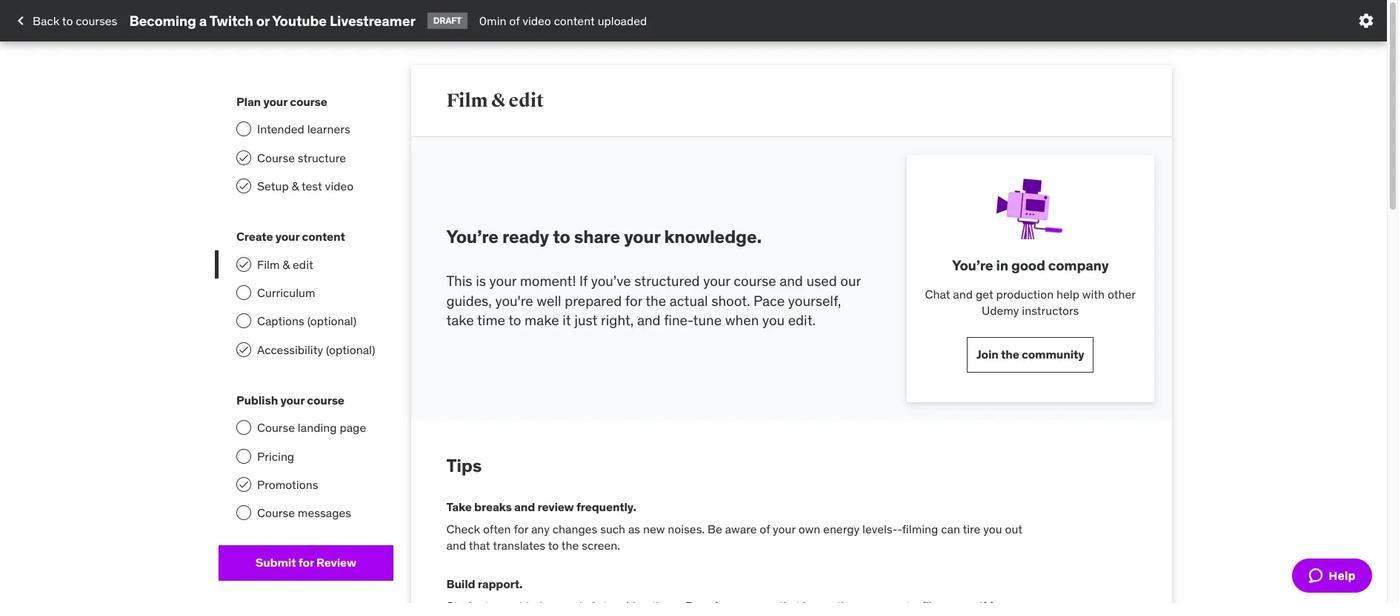 Task type: locate. For each thing, give the bounding box(es) containing it.
0 horizontal spatial you
[[763, 312, 785, 329]]

course messages link
[[219, 499, 393, 528]]

completed image for accessibility
[[238, 344, 250, 356]]

1 vertical spatial (optional)
[[326, 342, 375, 357]]

your right create
[[276, 229, 300, 244]]

0 vertical spatial course
[[257, 150, 295, 165]]

for up right,
[[625, 292, 643, 310]]

of
[[510, 13, 520, 28], [760, 522, 770, 536]]

for left review
[[299, 555, 314, 570]]

video right the test
[[325, 179, 354, 193]]

4 completed element from the top
[[236, 342, 251, 357]]

completed image left accessibility
[[238, 344, 250, 356]]

(optional) for captions (optional)
[[307, 314, 357, 329]]

0 horizontal spatial you're
[[447, 225, 499, 248]]

completed element left promotions
[[236, 477, 251, 492]]

for
[[625, 292, 643, 310], [514, 522, 529, 536], [299, 555, 314, 570]]

completed element for setup
[[236, 179, 251, 193]]

0 horizontal spatial the
[[562, 538, 579, 553]]

completed element for course
[[236, 150, 251, 165]]

& for setup & test video link
[[292, 179, 299, 193]]

0 vertical spatial the
[[646, 292, 667, 310]]

4 completed image from the top
[[238, 344, 250, 356]]

structure
[[298, 150, 346, 165]]

1 vertical spatial the
[[1002, 347, 1020, 362]]

1 completed image from the top
[[238, 152, 250, 164]]

0 vertical spatial content
[[554, 13, 595, 28]]

completed element inside course structure link
[[236, 150, 251, 165]]

incomplete image inside captions (optional) link
[[236, 314, 251, 329]]

create your content
[[236, 229, 345, 244]]

create
[[236, 229, 273, 244]]

2 horizontal spatial for
[[625, 292, 643, 310]]

1 vertical spatial &
[[292, 179, 299, 193]]

film
[[447, 89, 488, 112], [257, 257, 280, 272]]

you inside the take breaks and review frequently. check often for any changes such as new noises. be aware of your own energy levels--filming can tire you out and that translates to the screen.
[[984, 522, 1003, 536]]

& for film & edit link
[[283, 257, 290, 272]]

(optional) inside captions (optional) link
[[307, 314, 357, 329]]

1 vertical spatial course
[[734, 272, 777, 290]]

2 horizontal spatial &
[[491, 89, 506, 112]]

a
[[199, 12, 207, 29]]

you're for you're in good company
[[953, 256, 994, 274]]

2 completed image from the top
[[238, 180, 250, 192]]

3 course from the top
[[257, 506, 295, 521]]

0 vertical spatial you
[[763, 312, 785, 329]]

you inside this is your moment! if you've structured your course and used our guides, you're well prepared for the actual shoot. pace yourself, take time to make it just right, and fine-tune when you edit.
[[763, 312, 785, 329]]

tune
[[694, 312, 722, 329]]

check
[[447, 522, 480, 536]]

1 completed element from the top
[[236, 150, 251, 165]]

incomplete image left course messages
[[236, 506, 251, 521]]

2 vertical spatial &
[[283, 257, 290, 272]]

submit
[[255, 555, 296, 570]]

you're left in
[[953, 256, 994, 274]]

noises.
[[668, 522, 705, 536]]

you left out
[[984, 522, 1003, 536]]

completed image inside setup & test video link
[[238, 180, 250, 192]]

1 vertical spatial you're
[[953, 256, 994, 274]]

5 completed image from the top
[[238, 479, 250, 491]]

course up the intended learners link
[[290, 94, 327, 109]]

incomplete image down publish
[[236, 421, 251, 435]]

1 vertical spatial of
[[760, 522, 770, 536]]

instructors
[[1022, 303, 1080, 318]]

1 horizontal spatial content
[[554, 13, 595, 28]]

2 completed element from the top
[[236, 179, 251, 193]]

to down you're
[[509, 312, 521, 329]]

the right join
[[1002, 347, 1020, 362]]

video right 0min
[[523, 13, 551, 28]]

incomplete image inside pricing link
[[236, 449, 251, 464]]

publish your course
[[236, 393, 345, 408]]

the inside the take breaks and review frequently. check often for any changes such as new noises. be aware of your own energy levels--filming can tire you out and that translates to the screen.
[[562, 538, 579, 553]]

completed element inside film & edit link
[[236, 257, 251, 272]]

(optional) for accessibility (optional)
[[326, 342, 375, 357]]

1 vertical spatial film & edit
[[257, 257, 313, 272]]

completed element down plan
[[236, 150, 251, 165]]

course down promotions
[[257, 506, 295, 521]]

completed image
[[238, 152, 250, 164], [238, 180, 250, 192], [238, 258, 250, 270], [238, 344, 250, 356], [238, 479, 250, 491]]

of right 0min
[[510, 13, 520, 28]]

completed element inside the accessibility (optional) link
[[236, 342, 251, 357]]

completed image down plan
[[238, 152, 250, 164]]

course up pricing at the left
[[257, 421, 295, 435]]

setup
[[257, 179, 289, 193]]

community
[[1022, 347, 1085, 362]]

prepared
[[565, 292, 622, 310]]

1 horizontal spatial you're
[[953, 256, 994, 274]]

0 vertical spatial of
[[510, 13, 520, 28]]

completed element left accessibility
[[236, 342, 251, 357]]

review
[[538, 500, 574, 515]]

1 incomplete image from the top
[[236, 122, 251, 137]]

1 incomplete image from the top
[[236, 285, 251, 300]]

course for course structure
[[257, 150, 295, 165]]

3 completed image from the top
[[238, 258, 250, 270]]

completed image for course
[[238, 152, 250, 164]]

2 incomplete image from the top
[[236, 314, 251, 329]]

1 vertical spatial incomplete image
[[236, 421, 251, 435]]

1 vertical spatial video
[[325, 179, 354, 193]]

for up translates
[[514, 522, 529, 536]]

3 incomplete image from the top
[[236, 449, 251, 464]]

to down 'any' at the left bottom of page
[[548, 538, 559, 553]]

guides,
[[447, 292, 492, 310]]

get
[[976, 287, 994, 302]]

your left the own
[[773, 522, 796, 536]]

incomplete image left the curriculum
[[236, 285, 251, 300]]

you're
[[496, 292, 533, 310]]

(optional) up accessibility (optional)
[[307, 314, 357, 329]]

course for course landing page
[[307, 393, 345, 408]]

the down changes
[[562, 538, 579, 553]]

to inside the take breaks and review frequently. check often for any changes such as new noises. be aware of your own energy levels--filming can tire you out and that translates to the screen.
[[548, 538, 559, 553]]

completed image inside film & edit link
[[238, 258, 250, 270]]

-
[[898, 522, 903, 536]]

structured
[[635, 272, 700, 290]]

course for course landing page
[[257, 421, 295, 435]]

is
[[476, 272, 486, 290]]

out
[[1005, 522, 1023, 536]]

1 vertical spatial you
[[984, 522, 1003, 536]]

livestreamer
[[330, 12, 416, 29]]

0 horizontal spatial for
[[299, 555, 314, 570]]

completed image inside course structure link
[[238, 152, 250, 164]]

2 course from the top
[[257, 421, 295, 435]]

2 vertical spatial the
[[562, 538, 579, 553]]

course settings image
[[1358, 12, 1376, 30]]

(optional) down captions (optional) on the bottom of the page
[[326, 342, 375, 357]]

0 vertical spatial incomplete image
[[236, 122, 251, 137]]

moment!
[[520, 272, 576, 290]]

0 vertical spatial (optional)
[[307, 314, 357, 329]]

0 vertical spatial film & edit
[[447, 89, 544, 112]]

completed image inside the accessibility (optional) link
[[238, 344, 250, 356]]

courses
[[76, 13, 117, 28]]

1 horizontal spatial film
[[447, 89, 488, 112]]

any
[[531, 522, 550, 536]]

2 horizontal spatial the
[[1002, 347, 1020, 362]]

curriculum link
[[219, 279, 393, 307]]

1 vertical spatial course
[[257, 421, 295, 435]]

incomplete image for course
[[236, 421, 251, 435]]

0 horizontal spatial of
[[510, 13, 520, 28]]

the
[[646, 292, 667, 310], [1002, 347, 1020, 362], [562, 538, 579, 553]]

intended learners
[[257, 122, 350, 137]]

(optional)
[[307, 314, 357, 329], [326, 342, 375, 357]]

1 horizontal spatial &
[[292, 179, 299, 193]]

edit
[[509, 89, 544, 112], [293, 257, 313, 272]]

the inside this is your moment! if you've structured your course and used our guides, you're well prepared for the actual shoot. pace yourself, take time to make it just right, and fine-tune when you edit.
[[646, 292, 667, 310]]

0 horizontal spatial edit
[[293, 257, 313, 272]]

energy
[[824, 522, 860, 536]]

0min
[[479, 13, 507, 28]]

accessibility (optional)
[[257, 342, 375, 357]]

your
[[263, 94, 288, 109], [624, 225, 661, 248], [276, 229, 300, 244], [490, 272, 517, 290], [704, 272, 731, 290], [281, 393, 305, 408], [773, 522, 796, 536]]

incomplete image inside curriculum link
[[236, 285, 251, 300]]

completed element down create
[[236, 257, 251, 272]]

submit for review
[[255, 555, 356, 570]]

right,
[[601, 312, 634, 329]]

incomplete image
[[236, 122, 251, 137], [236, 421, 251, 435]]

of right "aware"
[[760, 522, 770, 536]]

build rapport.
[[447, 577, 523, 592]]

and inside chat and get production help with other udemy instructors
[[954, 287, 973, 302]]

incomplete image inside the intended learners link
[[236, 122, 251, 137]]

intended learners link
[[219, 115, 393, 143]]

1 course from the top
[[257, 150, 295, 165]]

own
[[799, 522, 821, 536]]

1 horizontal spatial for
[[514, 522, 529, 536]]

if
[[580, 272, 588, 290]]

the down structured
[[646, 292, 667, 310]]

0 vertical spatial edit
[[509, 89, 544, 112]]

incomplete image left captions
[[236, 314, 251, 329]]

2 vertical spatial course
[[257, 506, 295, 521]]

you're up is on the top left of the page
[[447, 225, 499, 248]]

2 vertical spatial for
[[299, 555, 314, 570]]

screen.
[[582, 538, 621, 553]]

you down pace
[[763, 312, 785, 329]]

0 vertical spatial you're
[[447, 225, 499, 248]]

learners
[[307, 122, 350, 137]]

udemy
[[982, 303, 1020, 318]]

1 vertical spatial for
[[514, 522, 529, 536]]

1 horizontal spatial of
[[760, 522, 770, 536]]

make
[[525, 312, 559, 329]]

1 horizontal spatial the
[[646, 292, 667, 310]]

incomplete image
[[236, 285, 251, 300], [236, 314, 251, 329], [236, 449, 251, 464], [236, 506, 251, 521]]

0 vertical spatial course
[[290, 94, 327, 109]]

and left fine-
[[637, 312, 661, 329]]

uploaded
[[598, 13, 647, 28]]

2 incomplete image from the top
[[236, 421, 251, 435]]

course inside this is your moment! if you've structured your course and used our guides, you're well prepared for the actual shoot. pace yourself, take time to make it just right, and fine-tune when you edit.
[[734, 272, 777, 290]]

content left uploaded
[[554, 13, 595, 28]]

0 horizontal spatial &
[[283, 257, 290, 272]]

edit inside film & edit link
[[293, 257, 313, 272]]

completed element inside setup & test video link
[[236, 179, 251, 193]]

you're
[[447, 225, 499, 248], [953, 256, 994, 274]]

1 vertical spatial content
[[302, 229, 345, 244]]

content up film & edit link
[[302, 229, 345, 244]]

of inside the take breaks and review frequently. check often for any changes such as new noises. be aware of your own energy levels--filming can tire you out and that translates to the screen.
[[760, 522, 770, 536]]

incomplete image left pricing at the left
[[236, 449, 251, 464]]

completed image down create
[[238, 258, 250, 270]]

1 horizontal spatial you
[[984, 522, 1003, 536]]

back
[[33, 13, 60, 28]]

for inside the take breaks and review frequently. check often for any changes such as new noises. be aware of your own energy levels--filming can tire you out and that translates to the screen.
[[514, 522, 529, 536]]

completed element
[[236, 150, 251, 165], [236, 179, 251, 193], [236, 257, 251, 272], [236, 342, 251, 357], [236, 477, 251, 492]]

as
[[629, 522, 641, 536]]

1 horizontal spatial video
[[523, 13, 551, 28]]

completed image left promotions
[[238, 479, 250, 491]]

course
[[290, 94, 327, 109], [734, 272, 777, 290], [307, 393, 345, 408]]

1 vertical spatial edit
[[293, 257, 313, 272]]

knowledge.
[[664, 225, 762, 248]]

course up pace
[[734, 272, 777, 290]]

completed element left setup
[[236, 179, 251, 193]]

incomplete image inside course messages link
[[236, 506, 251, 521]]

incomplete image down plan
[[236, 122, 251, 137]]

breaks
[[474, 500, 512, 515]]

edit.
[[788, 312, 816, 329]]

used
[[807, 272, 837, 290]]

tips
[[447, 454, 482, 477]]

0 vertical spatial for
[[625, 292, 643, 310]]

just
[[575, 312, 598, 329]]

0 vertical spatial &
[[491, 89, 506, 112]]

course up setup
[[257, 150, 295, 165]]

course structure link
[[219, 143, 393, 172]]

back to courses
[[33, 13, 117, 28]]

your inside the take breaks and review frequently. check often for any changes such as new noises. be aware of your own energy levels--filming can tire you out and that translates to the screen.
[[773, 522, 796, 536]]

completed image inside promotions link
[[238, 479, 250, 491]]

pricing link
[[219, 442, 393, 471]]

2 vertical spatial course
[[307, 393, 345, 408]]

course for course messages
[[257, 506, 295, 521]]

0 vertical spatial film
[[447, 89, 488, 112]]

1 horizontal spatial film & edit
[[447, 89, 544, 112]]

incomplete image inside course landing page link
[[236, 421, 251, 435]]

course up landing
[[307, 393, 345, 408]]

captions (optional) link
[[219, 307, 393, 336]]

aware
[[726, 522, 757, 536]]

your right share
[[624, 225, 661, 248]]

and
[[780, 272, 803, 290], [954, 287, 973, 302], [637, 312, 661, 329], [514, 500, 535, 515], [447, 538, 466, 553]]

0 horizontal spatial film
[[257, 257, 280, 272]]

3 completed element from the top
[[236, 257, 251, 272]]

4 incomplete image from the top
[[236, 506, 251, 521]]

incomplete image for captions (optional)
[[236, 314, 251, 329]]

or
[[256, 12, 270, 29]]

your right plan
[[263, 94, 288, 109]]

completed image left setup
[[238, 180, 250, 192]]

(optional) inside the accessibility (optional) link
[[326, 342, 375, 357]]

0 vertical spatial video
[[523, 13, 551, 28]]

5 completed element from the top
[[236, 477, 251, 492]]

ready
[[503, 225, 549, 248]]

your up course landing page link
[[281, 393, 305, 408]]

changes
[[553, 522, 598, 536]]

and left the get
[[954, 287, 973, 302]]

video
[[523, 13, 551, 28], [325, 179, 354, 193]]



Task type: describe. For each thing, give the bounding box(es) containing it.
course landing page
[[257, 421, 366, 435]]

becoming
[[129, 12, 196, 29]]

0min of video content uploaded
[[479, 13, 647, 28]]

intended
[[257, 122, 305, 137]]

twitch
[[210, 12, 253, 29]]

setup & test video
[[257, 179, 354, 193]]

course messages
[[257, 506, 351, 521]]

submit for review button
[[219, 545, 393, 581]]

review
[[317, 555, 356, 570]]

0 horizontal spatial content
[[302, 229, 345, 244]]

pace
[[754, 292, 785, 310]]

medium image
[[12, 12, 30, 30]]

1 vertical spatial film
[[257, 257, 280, 272]]

completed element for accessibility
[[236, 342, 251, 357]]

help
[[1057, 287, 1080, 302]]

to left share
[[553, 225, 570, 248]]

build
[[447, 577, 475, 592]]

0 horizontal spatial film & edit
[[257, 257, 313, 272]]

for inside this is your moment! if you've structured your course and used our guides, you're well prepared for the actual shoot. pace yourself, take time to make it just right, and fine-tune when you edit.
[[625, 292, 643, 310]]

be
[[708, 522, 723, 536]]

our
[[841, 272, 861, 290]]

pricing
[[257, 449, 294, 464]]

such
[[601, 522, 626, 536]]

back to courses link
[[12, 8, 117, 33]]

captions (optional)
[[257, 314, 357, 329]]

you're in good company
[[953, 256, 1109, 274]]

shoot.
[[712, 292, 751, 310]]

take
[[447, 500, 472, 515]]

translates
[[493, 538, 546, 553]]

frequently.
[[577, 500, 637, 515]]

completed element inside promotions link
[[236, 477, 251, 492]]

and up 'any' at the left bottom of page
[[514, 500, 535, 515]]

when
[[725, 312, 759, 329]]

fine-
[[664, 312, 694, 329]]

your right is on the top left of the page
[[490, 272, 517, 290]]

setup & test video link
[[219, 172, 393, 200]]

plan your course
[[236, 94, 327, 109]]

promotions
[[257, 477, 318, 492]]

other
[[1108, 287, 1136, 302]]

to right back
[[62, 13, 73, 28]]

0 horizontal spatial video
[[325, 179, 354, 193]]

completed element for film
[[236, 257, 251, 272]]

good
[[1012, 256, 1046, 274]]

and down check
[[447, 538, 466, 553]]

course structure
[[257, 150, 346, 165]]

film & edit link
[[219, 250, 393, 279]]

incomplete image for pricing
[[236, 449, 251, 464]]

well
[[537, 292, 562, 310]]

this
[[447, 272, 473, 290]]

you're for you're ready to share your knowledge.
[[447, 225, 499, 248]]

it
[[563, 312, 571, 329]]

take breaks and review frequently. check often for any changes such as new noises. be aware of your own energy levels--filming can tire you out and that translates to the screen.
[[447, 500, 1023, 553]]

join
[[977, 347, 999, 362]]

course landing page link
[[219, 414, 393, 442]]

with
[[1083, 287, 1105, 302]]

levels-
[[863, 522, 898, 536]]

incomplete image for course messages
[[236, 506, 251, 521]]

captions
[[257, 314, 305, 329]]

time
[[477, 312, 506, 329]]

you're ready to share your knowledge.
[[447, 225, 762, 248]]

youtube
[[272, 12, 327, 29]]

this is your moment! if you've structured your course and used our guides, you're well prepared for the actual shoot. pace yourself, take time to make it just right, and fine-tune when you edit.
[[447, 272, 861, 329]]

page
[[340, 421, 366, 435]]

completed image for film
[[238, 258, 250, 270]]

company
[[1049, 256, 1109, 274]]

incomplete image for curriculum
[[236, 285, 251, 300]]

test
[[302, 179, 322, 193]]

join the community
[[977, 347, 1085, 362]]

that
[[469, 538, 490, 553]]

new
[[643, 522, 665, 536]]

becoming a twitch or youtube livestreamer
[[129, 12, 416, 29]]

filming
[[903, 522, 939, 536]]

chat
[[925, 287, 951, 302]]

often
[[483, 522, 511, 536]]

1 horizontal spatial edit
[[509, 89, 544, 112]]

take
[[447, 312, 474, 329]]

your up shoot. at the right of the page
[[704, 272, 731, 290]]

incomplete image for intended
[[236, 122, 251, 137]]

in
[[997, 256, 1009, 274]]

draft
[[433, 15, 462, 26]]

and up pace
[[780, 272, 803, 290]]

join the community link
[[967, 337, 1094, 373]]

production
[[997, 287, 1054, 302]]

course for intended learners
[[290, 94, 327, 109]]

for inside button
[[299, 555, 314, 570]]

completed image for setup
[[238, 180, 250, 192]]

chat and get production help with other udemy instructors
[[925, 287, 1136, 318]]

actual
[[670, 292, 708, 310]]

to inside this is your moment! if you've structured your course and used our guides, you're well prepared for the actual shoot. pace yourself, take time to make it just right, and fine-tune when you edit.
[[509, 312, 521, 329]]

accessibility
[[257, 342, 323, 357]]

messages
[[298, 506, 351, 521]]

promotions link
[[219, 471, 393, 499]]

publish
[[236, 393, 278, 408]]

rapport.
[[478, 577, 523, 592]]



Task type: vqa. For each thing, say whether or not it's contained in the screenshot.
moment!
yes



